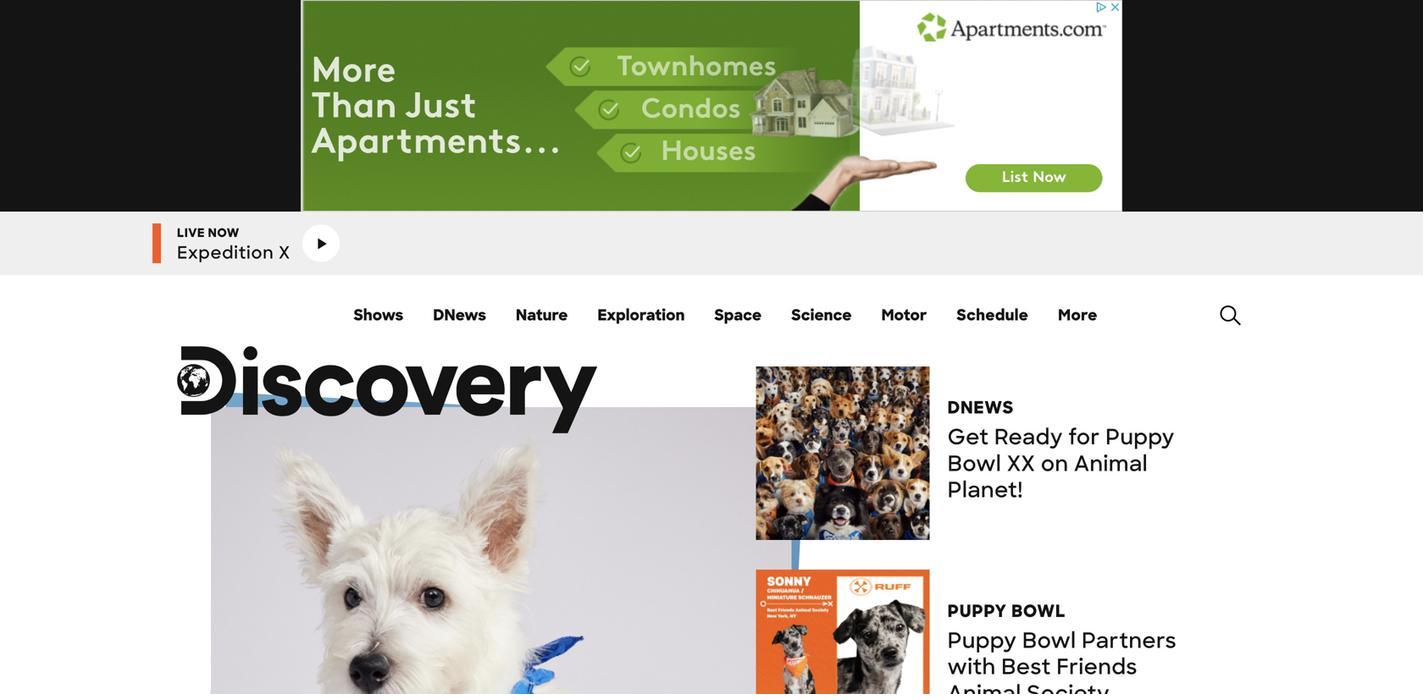 Task type: describe. For each thing, give the bounding box(es) containing it.
shows
[[354, 305, 404, 325]]

animal for for
[[1074, 450, 1148, 478]]

animal for bowl
[[948, 680, 1021, 695]]

nature
[[516, 305, 568, 325]]

get
[[948, 424, 989, 451]]

motor
[[882, 305, 927, 325]]

motor button
[[882, 275, 927, 356]]

ready
[[995, 424, 1063, 451]]

society
[[1027, 680, 1110, 695]]

for
[[1069, 424, 1100, 451]]

space
[[715, 305, 762, 325]]

partners
[[1082, 627, 1177, 655]]

with
[[948, 654, 996, 681]]

best
[[1002, 654, 1051, 681]]

x
[[279, 242, 291, 264]]

schedule
[[957, 305, 1029, 325]]

dnews
[[948, 397, 1014, 419]]

dnews
[[433, 305, 486, 325]]

puppy
[[948, 601, 1007, 623]]

watch live now image
[[302, 225, 340, 262]]

get ready for puppy bowl xx on animal planet! link
[[948, 424, 1212, 504]]

space button
[[715, 275, 762, 356]]

bowl
[[1012, 601, 1066, 623]]

nature button
[[516, 275, 568, 356]]

now
[[208, 225, 240, 241]]

exploration
[[598, 305, 685, 325]]

dnews button
[[433, 275, 486, 356]]



Task type: vqa. For each thing, say whether or not it's contained in the screenshot.
ANIMAL
yes



Task type: locate. For each thing, give the bounding box(es) containing it.
1 vertical spatial puppy
[[948, 627, 1017, 655]]

1 horizontal spatial puppy
[[1106, 424, 1175, 451]]

meet the players of puppy bowl xx image
[[211, 407, 792, 695]]

puppy bowl partners with best friends animal society image
[[756, 570, 930, 695]]

exploration button
[[598, 275, 685, 356]]

bowl down bowl
[[1022, 627, 1076, 655]]

1 horizontal spatial bowl
[[1022, 627, 1076, 655]]

get ready for puppy bowl xx on animal planet! image
[[756, 367, 930, 541]]

1 vertical spatial bowl
[[1022, 627, 1076, 655]]

on
[[1041, 450, 1069, 478]]

science
[[791, 305, 852, 325]]

advertisement element
[[301, 0, 1123, 212]]

0 vertical spatial puppy
[[1106, 424, 1175, 451]]

open site search input image
[[1220, 305, 1241, 326]]

0 horizontal spatial puppy
[[948, 627, 1017, 655]]

animal inside puppy bowl puppy bowl partners with best friends animal society
[[948, 680, 1021, 695]]

live now expedition x
[[177, 225, 291, 264]]

puppy bowl puppy bowl partners with best friends animal society
[[948, 601, 1177, 695]]

puppy
[[1106, 424, 1175, 451], [948, 627, 1017, 655]]

schedule link
[[957, 275, 1029, 356]]

science button
[[791, 275, 852, 356]]

puppy inside puppy bowl puppy bowl partners with best friends animal society
[[948, 627, 1017, 655]]

shows button
[[354, 275, 404, 356]]

planet!
[[948, 477, 1023, 504]]

bowl
[[948, 450, 1002, 478], [1022, 627, 1076, 655]]

puppy down "puppy" at right
[[948, 627, 1017, 655]]

bowl inside the dnews get ready for puppy bowl xx on animal planet!
[[948, 450, 1002, 478]]

more
[[1058, 305, 1098, 325]]

0 vertical spatial bowl
[[948, 450, 1002, 478]]

xx
[[1007, 450, 1036, 478]]

animal inside the dnews get ready for puppy bowl xx on animal planet!
[[1074, 450, 1148, 478]]

live
[[177, 225, 205, 241]]

0 horizontal spatial bowl
[[948, 450, 1002, 478]]

puppy inside the dnews get ready for puppy bowl xx on animal planet!
[[1106, 424, 1175, 451]]

animal right "on"
[[1074, 450, 1148, 478]]

bowl left xx
[[948, 450, 1002, 478]]

0 horizontal spatial animal
[[948, 680, 1021, 695]]

friends
[[1057, 654, 1138, 681]]

bowl inside puppy bowl puppy bowl partners with best friends animal society
[[1022, 627, 1076, 655]]

expedition
[[177, 242, 274, 264]]

dnews get ready for puppy bowl xx on animal planet!
[[948, 397, 1175, 504]]

1 vertical spatial animal
[[948, 680, 1021, 695]]

1 horizontal spatial animal
[[1074, 450, 1148, 478]]

animal down "puppy" at right
[[948, 680, 1021, 695]]

puppy bowl partners with best friends animal society link
[[948, 627, 1212, 695]]

puppy right for
[[1106, 424, 1175, 451]]

animal
[[1074, 450, 1148, 478], [948, 680, 1021, 695]]

0 vertical spatial animal
[[1074, 450, 1148, 478]]



